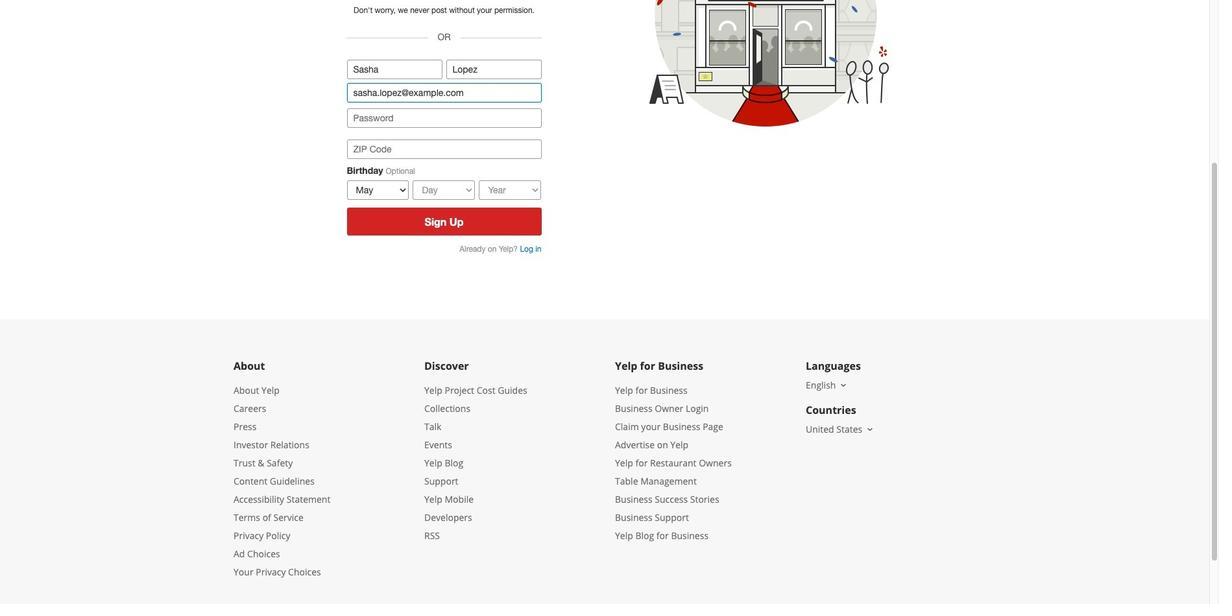 Task type: locate. For each thing, give the bounding box(es) containing it.
Password password field
[[347, 109, 542, 128]]

16 chevron down v2 image
[[865, 424, 876, 435]]

ZIP Code text field
[[347, 140, 542, 159]]



Task type: vqa. For each thing, say whether or not it's contained in the screenshot.
EMAIL "email field"
yes



Task type: describe. For each thing, give the bounding box(es) containing it.
16 chevron down v2 image
[[839, 380, 849, 391]]

Last Name text field
[[446, 60, 542, 79]]

Email email field
[[347, 83, 542, 103]]

First Name text field
[[347, 60, 442, 79]]



